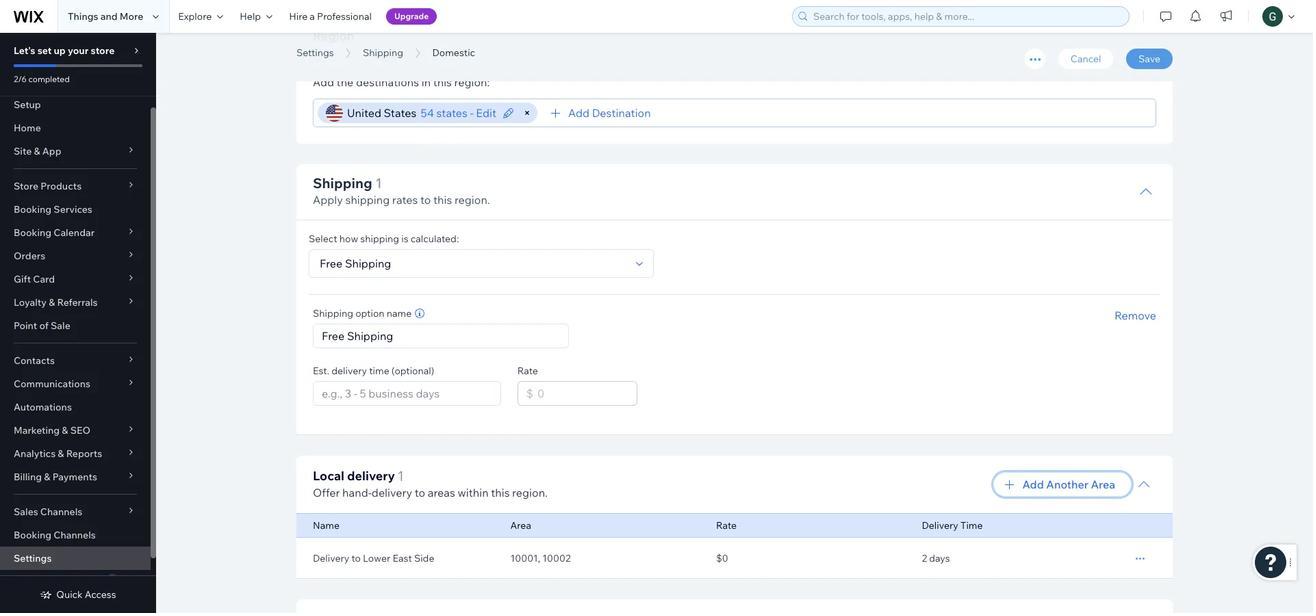 Task type: vqa. For each thing, say whether or not it's contained in the screenshot.
top *
no



Task type: describe. For each thing, give the bounding box(es) containing it.
54 states  - edit button
[[421, 105, 517, 121]]

offer
[[313, 487, 340, 500]]

app
[[42, 145, 61, 158]]

& for site
[[34, 145, 40, 158]]

1 inside shipping 1 apply shipping rates to this region.
[[375, 175, 382, 192]]

booking calendar
[[14, 227, 95, 239]]

add for united states
[[568, 106, 590, 120]]

rates
[[392, 193, 418, 207]]

calculated:
[[411, 233, 459, 245]]

name
[[313, 520, 340, 532]]

delivery for delivery time
[[922, 520, 959, 532]]

0 vertical spatial this
[[433, 75, 452, 89]]

channels for sales channels
[[40, 506, 82, 518]]

billing & payments button
[[0, 466, 151, 489]]

gift card
[[14, 273, 55, 286]]

more
[[120, 10, 143, 23]]

gift card button
[[0, 268, 151, 291]]

hire a professional link
[[281, 0, 380, 33]]

delivery for delivery to lower east side
[[313, 553, 350, 565]]

states
[[384, 106, 417, 120]]

2 vertical spatial to
[[352, 553, 361, 565]]

arrow up outline image
[[1140, 185, 1153, 198]]

save button
[[1127, 49, 1173, 69]]

point
[[14, 320, 37, 332]]

to inside shipping 1 apply shipping rates to this region.
[[420, 193, 431, 207]]

access
[[85, 589, 116, 601]]

a
[[310, 10, 315, 23]]

home
[[14, 122, 41, 134]]

site
[[14, 145, 32, 158]]

1 horizontal spatial rate
[[716, 520, 737, 532]]

shipping for 1
[[313, 175, 372, 192]]

site & app button
[[0, 140, 151, 163]]

1 horizontal spatial settings
[[297, 47, 334, 59]]

option
[[356, 308, 385, 320]]

0 vertical spatial rate
[[518, 365, 538, 378]]

explore
[[178, 10, 212, 23]]

destination
[[592, 106, 651, 120]]

& for marketing
[[62, 425, 68, 437]]

loyalty
[[14, 297, 47, 309]]

loyalty & referrals
[[14, 297, 98, 309]]

$0
[[716, 553, 729, 565]]

& for loyalty
[[49, 297, 55, 309]]

& for analytics
[[58, 448, 64, 460]]

hire
[[289, 10, 308, 23]]

to inside local delivery 1 offer hand-delivery to areas within this region.
[[415, 487, 425, 500]]

e.g., 3 - 5 business days field
[[318, 382, 496, 406]]

Search for tools, apps, help & more... field
[[809, 7, 1125, 26]]

remove button
[[1115, 308, 1157, 324]]

setup
[[14, 99, 41, 111]]

this inside shipping 1 apply shipping rates to this region.
[[433, 193, 452, 207]]

help
[[240, 10, 261, 23]]

add another area
[[1023, 478, 1116, 492]]

how
[[340, 233, 358, 245]]

remove
[[1115, 309, 1157, 323]]

analytics & reports button
[[0, 442, 151, 466]]

marketing
[[14, 425, 60, 437]]

1 horizontal spatial domestic
[[433, 47, 475, 59]]

shipping inside shipping link
[[363, 47, 403, 59]]

point of sale link
[[0, 314, 151, 338]]

2 days
[[922, 553, 950, 565]]

e.g., Standard Shipping field
[[318, 325, 565, 348]]

set
[[37, 45, 52, 57]]

store
[[14, 180, 38, 192]]

hire a professional
[[289, 10, 372, 23]]

payments
[[52, 471, 97, 483]]

booking services
[[14, 203, 92, 216]]

orders button
[[0, 244, 151, 268]]

point of sale
[[14, 320, 70, 332]]

booking for booking calendar
[[14, 227, 51, 239]]

help button
[[232, 0, 281, 33]]

delivery for 1
[[347, 469, 395, 484]]

setup link
[[0, 93, 151, 116]]

booking for booking services
[[14, 203, 51, 216]]

this inside local delivery 1 offer hand-delivery to areas within this region.
[[491, 487, 510, 500]]

booking channels link
[[0, 524, 151, 547]]

0 vertical spatial add
[[313, 75, 334, 89]]

days
[[929, 553, 950, 565]]

store products
[[14, 180, 82, 192]]

destinations
[[356, 75, 419, 89]]

select
[[309, 233, 337, 245]]

delivery to lower east side
[[313, 553, 434, 565]]

$
[[526, 387, 533, 401]]

quick access
[[56, 589, 116, 601]]

services
[[54, 203, 92, 216]]

billing
[[14, 471, 42, 483]]

side
[[414, 553, 434, 565]]

states
[[437, 106, 468, 120]]

of
[[39, 320, 49, 332]]

products
[[41, 180, 82, 192]]

automations link
[[0, 396, 151, 419]]

shipping 1 apply shipping rates to this region.
[[313, 175, 490, 207]]

professional
[[317, 10, 372, 23]]

local
[[313, 469, 345, 484]]

communications button
[[0, 373, 151, 396]]



Task type: locate. For each thing, give the bounding box(es) containing it.
2 vertical spatial add
[[1023, 478, 1044, 492]]

to left the areas
[[415, 487, 425, 500]]

area up 10001,
[[511, 520, 531, 532]]

apply
[[313, 193, 343, 207]]

0 horizontal spatial add
[[313, 75, 334, 89]]

select how shipping is calculated:
[[309, 233, 459, 245]]

0 vertical spatial settings
[[297, 47, 334, 59]]

1 vertical spatial add
[[568, 106, 590, 120]]

is
[[401, 233, 409, 245]]

settings link down booking channels
[[0, 547, 151, 570]]

0 vertical spatial region.
[[455, 193, 490, 207]]

completed
[[28, 74, 70, 84]]

seo
[[70, 425, 90, 437]]

0 horizontal spatial area
[[511, 520, 531, 532]]

domestic down professional
[[297, 29, 409, 60]]

booking channels
[[14, 529, 96, 542]]

automations
[[14, 401, 72, 414]]

channels down sales channels popup button
[[54, 529, 96, 542]]

1 vertical spatial channels
[[54, 529, 96, 542]]

shipping for option
[[313, 308, 353, 320]]

channels inside popup button
[[40, 506, 82, 518]]

(optional)
[[392, 365, 434, 378]]

2 booking from the top
[[14, 227, 51, 239]]

shipping left option
[[313, 308, 353, 320]]

0 vertical spatial delivery
[[332, 365, 367, 378]]

things
[[68, 10, 98, 23]]

channels for booking channels
[[54, 529, 96, 542]]

2 vertical spatial shipping
[[313, 308, 353, 320]]

united states
[[347, 106, 417, 120]]

area
[[1091, 478, 1116, 492], [511, 520, 531, 532]]

domestic
[[297, 29, 409, 60], [433, 47, 475, 59]]

shipping link
[[356, 46, 410, 60]]

add left the
[[313, 75, 334, 89]]

1 horizontal spatial settings link
[[290, 46, 341, 60]]

delivery
[[332, 365, 367, 378], [347, 469, 395, 484], [372, 487, 412, 500]]

1 horizontal spatial add
[[568, 106, 590, 120]]

let's
[[14, 45, 35, 57]]

est. delivery time (optional)
[[313, 365, 434, 378]]

region. inside local delivery 1 offer hand-delivery to areas within this region.
[[512, 487, 548, 500]]

& right site
[[34, 145, 40, 158]]

things and more
[[68, 10, 143, 23]]

0 horizontal spatial region.
[[455, 193, 490, 207]]

analytics & reports
[[14, 448, 102, 460]]

quick access button
[[40, 589, 116, 601]]

add left destination
[[568, 106, 590, 120]]

2 horizontal spatial add
[[1023, 478, 1044, 492]]

0 horizontal spatial rate
[[518, 365, 538, 378]]

shipping up the apply
[[313, 175, 372, 192]]

& right loyalty
[[49, 297, 55, 309]]

time
[[961, 520, 983, 532]]

region
[[313, 28, 354, 44]]

this right rates
[[433, 193, 452, 207]]

& for billing
[[44, 471, 50, 483]]

shipping left is
[[360, 233, 399, 245]]

region. right within
[[512, 487, 548, 500]]

1 vertical spatial settings link
[[0, 547, 151, 570]]

0 horizontal spatial domestic
[[297, 29, 409, 60]]

upgrade
[[394, 11, 429, 21]]

0 vertical spatial 1
[[375, 175, 382, 192]]

marketing & seo
[[14, 425, 90, 437]]

region.
[[455, 193, 490, 207], [512, 487, 548, 500]]

& left reports
[[58, 448, 64, 460]]

2 vertical spatial delivery
[[372, 487, 412, 500]]

settings
[[297, 47, 334, 59], [14, 553, 52, 565]]

shipping inside shipping 1 apply shipping rates to this region.
[[346, 193, 390, 207]]

& inside 'popup button'
[[44, 471, 50, 483]]

channels up booking channels
[[40, 506, 82, 518]]

region. up calculated:
[[455, 193, 490, 207]]

-
[[470, 106, 474, 120]]

settings link down region
[[290, 46, 341, 60]]

contacts button
[[0, 349, 151, 373]]

0 vertical spatial shipping
[[363, 47, 403, 59]]

region. inside shipping 1 apply shipping rates to this region.
[[455, 193, 490, 207]]

settings inside sidebar element
[[14, 553, 52, 565]]

upgrade button
[[386, 8, 437, 25]]

lower
[[363, 553, 391, 565]]

0 horizontal spatial settings
[[14, 553, 52, 565]]

delivery down "name"
[[313, 553, 350, 565]]

54 states  - edit
[[421, 106, 497, 120]]

in
[[422, 75, 431, 89]]

est.
[[313, 365, 329, 378]]

sidebar element
[[0, 33, 156, 614]]

1 inside local delivery 1 offer hand-delivery to areas within this region.
[[398, 468, 404, 485]]

& right billing
[[44, 471, 50, 483]]

sales channels button
[[0, 501, 151, 524]]

united
[[347, 106, 381, 120]]

delivery time
[[922, 520, 983, 532]]

0 vertical spatial shipping
[[346, 193, 390, 207]]

domestic up region:
[[433, 47, 475, 59]]

booking up orders
[[14, 227, 51, 239]]

1 horizontal spatial region.
[[512, 487, 548, 500]]

settings down region
[[297, 47, 334, 59]]

let's set up your store
[[14, 45, 115, 57]]

orders
[[14, 250, 45, 262]]

delivery up hand-
[[347, 469, 395, 484]]

cancel button
[[1059, 49, 1114, 69]]

10001, 10002
[[511, 553, 571, 565]]

0 vertical spatial settings link
[[290, 46, 341, 60]]

rate up $0
[[716, 520, 737, 532]]

0 horizontal spatial delivery
[[313, 553, 350, 565]]

hand-
[[342, 487, 372, 500]]

1 vertical spatial shipping
[[360, 233, 399, 245]]

1 horizontal spatial area
[[1091, 478, 1116, 492]]

0 vertical spatial channels
[[40, 506, 82, 518]]

area inside button
[[1091, 478, 1116, 492]]

1 horizontal spatial delivery
[[922, 520, 959, 532]]

0 vertical spatial booking
[[14, 203, 51, 216]]

rate
[[518, 365, 538, 378], [716, 520, 737, 532]]

referrals
[[57, 297, 98, 309]]

this right in
[[433, 75, 452, 89]]

1 vertical spatial this
[[433, 193, 452, 207]]

delivery right the est.
[[332, 365, 367, 378]]

booking down the sales
[[14, 529, 51, 542]]

add for 1
[[1023, 478, 1044, 492]]

card
[[33, 273, 55, 286]]

None field
[[655, 99, 1150, 127], [316, 250, 630, 278], [655, 99, 1150, 127], [316, 250, 630, 278]]

name
[[387, 308, 412, 320]]

2 vertical spatial booking
[[14, 529, 51, 542]]

loyalty & referrals button
[[0, 291, 151, 314]]

shipping
[[363, 47, 403, 59], [313, 175, 372, 192], [313, 308, 353, 320]]

54
[[421, 106, 434, 120]]

shipping option name
[[313, 308, 412, 320]]

delivery for time
[[332, 365, 367, 378]]

time
[[369, 365, 389, 378]]

0 vertical spatial delivery
[[922, 520, 959, 532]]

0 horizontal spatial 1
[[375, 175, 382, 192]]

the
[[337, 75, 354, 89]]

region:
[[454, 75, 490, 89]]

add left another at the right bottom of the page
[[1023, 478, 1044, 492]]

rate up $
[[518, 365, 538, 378]]

10002
[[543, 553, 571, 565]]

1 booking from the top
[[14, 203, 51, 216]]

shipping
[[346, 193, 390, 207], [360, 233, 399, 245]]

store
[[91, 45, 115, 57]]

within
[[458, 487, 489, 500]]

3 booking from the top
[[14, 529, 51, 542]]

local delivery 1 offer hand-delivery to areas within this region.
[[313, 468, 548, 500]]

booking for booking channels
[[14, 529, 51, 542]]

1 vertical spatial delivery
[[313, 553, 350, 565]]

add destination button
[[548, 105, 651, 121]]

1 vertical spatial shipping
[[313, 175, 372, 192]]

delivery left the areas
[[372, 487, 412, 500]]

& left seo
[[62, 425, 68, 437]]

site & app
[[14, 145, 61, 158]]

1 vertical spatial delivery
[[347, 469, 395, 484]]

shipping up destinations
[[363, 47, 403, 59]]

east
[[393, 553, 412, 565]]

0 horizontal spatial settings link
[[0, 547, 151, 570]]

1 vertical spatial rate
[[716, 520, 737, 532]]

store products button
[[0, 175, 151, 198]]

2
[[922, 553, 927, 565]]

1 vertical spatial 1
[[398, 468, 404, 485]]

settings down booking channels
[[14, 553, 52, 565]]

gift
[[14, 273, 31, 286]]

shipping inside shipping 1 apply shipping rates to this region.
[[313, 175, 372, 192]]

& inside popup button
[[34, 145, 40, 158]]

shipping left rates
[[346, 193, 390, 207]]

area right another at the right bottom of the page
[[1091, 478, 1116, 492]]

0 vertical spatial area
[[1091, 478, 1116, 492]]

analytics
[[14, 448, 56, 460]]

cancel
[[1071, 53, 1102, 65]]

& inside popup button
[[62, 425, 68, 437]]

0 vertical spatial to
[[420, 193, 431, 207]]

2 vertical spatial this
[[491, 487, 510, 500]]

delivery left time
[[922, 520, 959, 532]]

to right rates
[[420, 193, 431, 207]]

booking calendar button
[[0, 221, 151, 244]]

1 vertical spatial area
[[511, 520, 531, 532]]

10001,
[[511, 553, 540, 565]]

to left lower
[[352, 553, 361, 565]]

booking inside popup button
[[14, 227, 51, 239]]

0 field
[[533, 382, 633, 406]]

up
[[54, 45, 66, 57]]

marketing & seo button
[[0, 419, 151, 442]]

1 vertical spatial region.
[[512, 487, 548, 500]]

this right within
[[491, 487, 510, 500]]

booking down store
[[14, 203, 51, 216]]

1 vertical spatial settings
[[14, 553, 52, 565]]

1 vertical spatial booking
[[14, 227, 51, 239]]

delivery
[[922, 520, 959, 532], [313, 553, 350, 565]]

channels
[[40, 506, 82, 518], [54, 529, 96, 542]]

1 horizontal spatial 1
[[398, 468, 404, 485]]

1 vertical spatial to
[[415, 487, 425, 500]]

quick
[[56, 589, 83, 601]]

booking services link
[[0, 198, 151, 221]]



